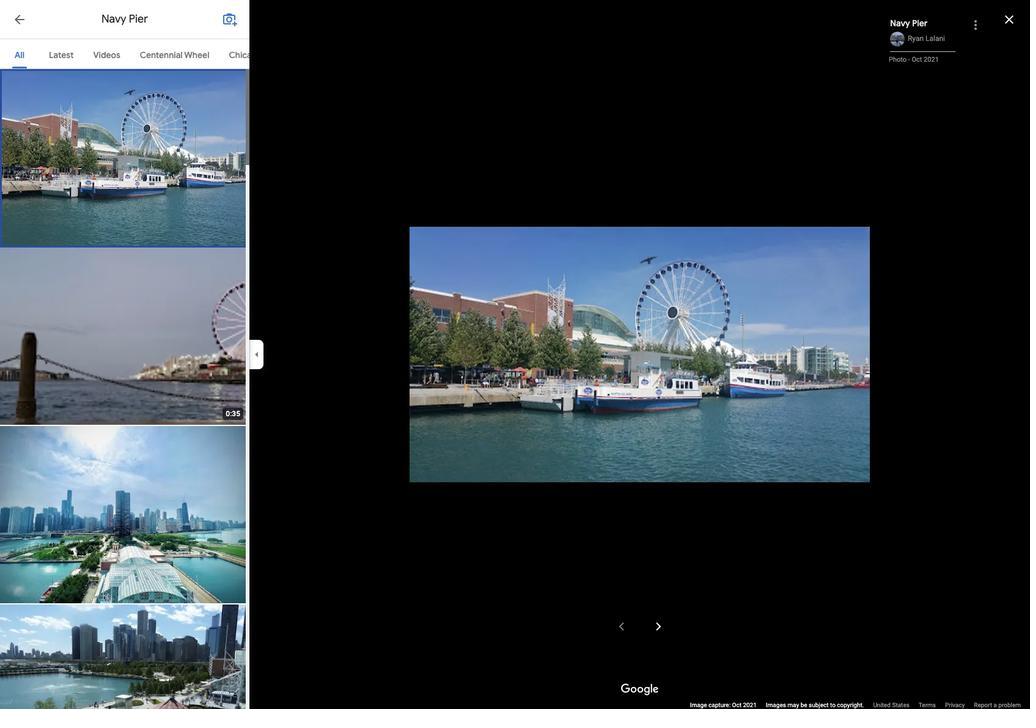Task type: describe. For each thing, give the bounding box(es) containing it.
chicago children's museum button
[[219, 39, 350, 69]]

latest
[[49, 50, 74, 61]]

add a photo image
[[223, 12, 237, 27]]

photo
[[889, 56, 907, 64]]

lalani
[[926, 34, 946, 43]]

footer inside google maps element
[[690, 702, 1031, 710]]

wheel
[[184, 50, 210, 61]]

privacy
[[946, 702, 965, 709]]

children's
[[264, 50, 304, 61]]

navy inside 'main content'
[[102, 12, 126, 26]]

navy pier inside 'main content'
[[102, 12, 148, 26]]

a
[[994, 702, 998, 709]]

google maps element
[[0, 0, 1031, 710]]

view ryan lalani's profile image
[[891, 32, 905, 46]]

privacy button
[[946, 702, 965, 710]]

collapse side panel image
[[250, 348, 264, 362]]

ryan lalani link
[[908, 34, 946, 43]]

copyright.
[[838, 702, 865, 709]]

all button
[[0, 39, 39, 69]]

report a problem
[[975, 702, 1022, 709]]

may
[[788, 702, 800, 709]]

centennial
[[140, 50, 183, 61]]

2021 for image capture: oct 2021
[[744, 702, 757, 709]]

chicago
[[229, 50, 262, 61]]

ryan
[[908, 34, 924, 43]]

be
[[801, 702, 808, 709]]

photo 4 image
[[0, 605, 248, 710]]

0:35 link
[[0, 248, 248, 425]]

museum
[[306, 50, 340, 61]]

report
[[975, 702, 993, 709]]

photos of navy pier main content
[[0, 0, 350, 710]]

all
[[15, 50, 25, 61]]

united states button
[[874, 702, 910, 710]]

to
[[831, 702, 836, 709]]

photo 2 image
[[0, 248, 248, 425]]

images
[[766, 702, 787, 709]]

image capture: oct 2021
[[690, 702, 757, 709]]

videos button
[[84, 39, 130, 69]]

centennial wheel
[[140, 50, 210, 61]]

image
[[690, 702, 708, 709]]

report a problem link
[[975, 702, 1022, 710]]



Task type: locate. For each thing, give the bounding box(es) containing it.
footer containing image capture: oct 2021
[[690, 702, 1031, 710]]

navy
[[102, 12, 126, 26], [891, 18, 911, 29]]

united states
[[874, 702, 910, 709]]

pier
[[129, 12, 148, 26], [913, 18, 928, 29]]

1 horizontal spatial navy pier
[[891, 18, 928, 29]]

oct
[[912, 56, 923, 64], [733, 702, 742, 709]]

1 horizontal spatial navy
[[891, 18, 911, 29]]

0 horizontal spatial pier
[[129, 12, 148, 26]]

navy pier
[[102, 12, 148, 26], [891, 18, 928, 29]]

oct inside footer
[[733, 702, 742, 709]]

terms
[[919, 702, 937, 709]]

0 vertical spatial oct
[[912, 56, 923, 64]]

states
[[893, 702, 910, 709]]

subject
[[809, 702, 829, 709]]

latest button
[[39, 39, 84, 69]]

terms button
[[919, 702, 937, 710]]

1 vertical spatial 2021
[[744, 702, 757, 709]]

pier up 'centennial' on the left top
[[129, 12, 148, 26]]

videos
[[93, 50, 120, 61]]

0 horizontal spatial navy
[[102, 12, 126, 26]]

0:35
[[226, 410, 240, 418]]

images may be subject to copyright.
[[766, 702, 865, 709]]

navy up videos button
[[102, 12, 126, 26]]

footer
[[690, 702, 1031, 710]]

oct right '-' on the top right
[[912, 56, 923, 64]]

photo - oct 2021
[[889, 56, 940, 64]]

pier inside 'main content'
[[129, 12, 148, 26]]

2021
[[924, 56, 940, 64], [744, 702, 757, 709]]

navy pier up videos button
[[102, 12, 148, 26]]

capture:
[[709, 702, 731, 709]]

navy pier up ryan
[[891, 18, 928, 29]]

pier up ryan
[[913, 18, 928, 29]]

back image
[[12, 12, 27, 27]]

oct for -
[[912, 56, 923, 64]]

-
[[909, 56, 911, 64]]

navy up view ryan lalani's profile icon
[[891, 18, 911, 29]]

0 horizontal spatial navy pier
[[102, 12, 148, 26]]

1 horizontal spatial pier
[[913, 18, 928, 29]]

oct for capture:
[[733, 702, 742, 709]]

1 horizontal spatial 2021
[[924, 56, 940, 64]]

2021 left images
[[744, 702, 757, 709]]

photo 3 image
[[0, 426, 248, 604]]

0 horizontal spatial oct
[[733, 702, 742, 709]]

2021 for photo - oct 2021
[[924, 56, 940, 64]]

oct right capture:
[[733, 702, 742, 709]]

centennial wheel button
[[130, 39, 219, 69]]

ryan lalani
[[908, 34, 946, 43]]

2021 down lalani
[[924, 56, 940, 64]]

problem
[[999, 702, 1022, 709]]

1 vertical spatial oct
[[733, 702, 742, 709]]

tab list containing all
[[0, 39, 350, 69]]

chicago children's museum
[[229, 50, 340, 61]]

0 horizontal spatial 2021
[[744, 702, 757, 709]]

0 vertical spatial 2021
[[924, 56, 940, 64]]

tab list
[[0, 39, 350, 69]]

tab list inside google maps element
[[0, 39, 350, 69]]

united
[[874, 702, 891, 709]]

2021 inside footer
[[744, 702, 757, 709]]

1 horizontal spatial oct
[[912, 56, 923, 64]]



Task type: vqa. For each thing, say whether or not it's contained in the screenshot.
365 KG CO 2 for 5 hr 24 min
no



